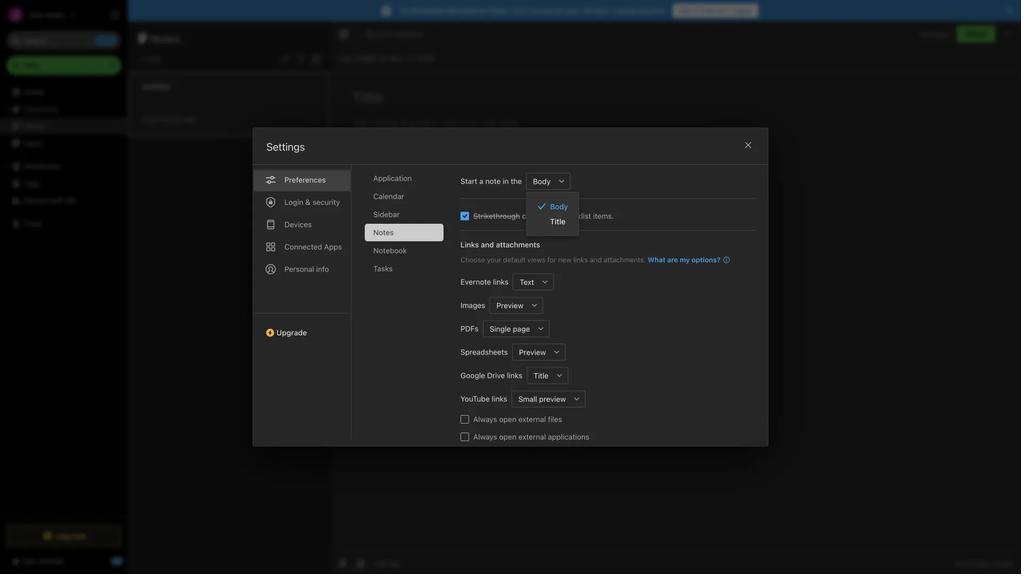 Task type: locate. For each thing, give the bounding box(es) containing it.
0 vertical spatial title
[[550, 217, 566, 226]]

dropdown list menu
[[527, 199, 579, 229]]

ago
[[185, 116, 196, 123]]

and left attachments.
[[590, 256, 602, 264]]

2 open from the top
[[499, 433, 517, 441]]

your right all
[[565, 6, 580, 15]]

tree
[[0, 84, 128, 516]]

1 open from the top
[[499, 415, 517, 424]]

note
[[146, 55, 161, 63], [485, 177, 501, 186]]

Select303 checkbox
[[461, 212, 469, 220]]

evernote down choose
[[461, 278, 491, 286]]

get
[[679, 6, 692, 15]]

title up "small preview" button
[[534, 371, 549, 380]]

page
[[513, 325, 530, 333]]

upgrade
[[277, 328, 307, 337], [55, 532, 87, 541]]

1 vertical spatial your
[[487, 256, 501, 264]]

completed
[[522, 212, 559, 220]]

1 vertical spatial evernote
[[461, 278, 491, 286]]

edited
[[355, 54, 377, 63]]

2 vertical spatial notes
[[373, 228, 394, 237]]

1 horizontal spatial notes
[[151, 32, 180, 44]]

0 horizontal spatial tab list
[[253, 159, 352, 440]]

expand notebooks image
[[3, 162, 11, 171]]

0 vertical spatial tasks
[[23, 139, 43, 147]]

preview for spreadsheets
[[519, 348, 546, 357]]

always right 'always open external applications' checkbox
[[473, 433, 497, 441]]

links
[[573, 256, 588, 264], [493, 278, 509, 286], [507, 371, 523, 380], [492, 395, 507, 403]]

a few minutes ago
[[141, 116, 196, 123]]

2 always from the top
[[473, 433, 497, 441]]

preview inside choose default view option for spreadsheets field
[[519, 348, 546, 357]]

for inside button
[[717, 6, 727, 15]]

preview up title "button"
[[519, 348, 546, 357]]

1 vertical spatial tasks
[[373, 264, 393, 273]]

choose your default views for new links and attachments.
[[461, 256, 646, 264]]

1 vertical spatial title
[[534, 371, 549, 380]]

open down always open external files
[[499, 433, 517, 441]]

external up always open external applications
[[519, 415, 546, 424]]

title down body link
[[550, 217, 566, 226]]

1 horizontal spatial tab list
[[365, 170, 452, 440]]

trash link
[[0, 215, 127, 232]]

1 vertical spatial notebook
[[373, 246, 407, 255]]

preview
[[497, 301, 524, 310], [519, 348, 546, 357]]

cancel
[[613, 6, 636, 15]]

0 vertical spatial always
[[473, 415, 497, 424]]

0 vertical spatial upgrade
[[277, 328, 307, 337]]

2 horizontal spatial for
[[717, 6, 727, 15]]

Choose default view option for Evernote links field
[[513, 274, 554, 291]]

1 external from the top
[[519, 415, 546, 424]]

tab list for application
[[253, 159, 352, 440]]

preview button for images
[[490, 297, 526, 314]]

1 always from the top
[[473, 415, 497, 424]]

notes up 1 note
[[151, 32, 180, 44]]

body right the
[[533, 177, 551, 186]]

notes tab
[[365, 224, 444, 241]]

single page
[[490, 325, 530, 333]]

upgrade button
[[253, 313, 351, 341], [6, 526, 121, 547]]

body up title link
[[550, 202, 568, 211]]

0 horizontal spatial notes
[[23, 122, 44, 130]]

note left in
[[485, 177, 501, 186]]

Always open external files checkbox
[[461, 415, 469, 424]]

1 horizontal spatial evernote
[[461, 278, 491, 286]]

strikethrough completed checklist items.
[[473, 212, 614, 220]]

always right always open external files checkbox
[[473, 415, 497, 424]]

&
[[305, 198, 311, 207]]

0 horizontal spatial a
[[141, 116, 145, 123]]

preview button for spreadsheets
[[512, 344, 549, 361]]

None search field
[[14, 31, 114, 50]]

links right drive
[[507, 371, 523, 380]]

connected
[[285, 243, 322, 251]]

1 vertical spatial note
[[485, 177, 501, 186]]

1 horizontal spatial upgrade button
[[253, 313, 351, 341]]

body
[[533, 177, 551, 186], [550, 202, 568, 211]]

notebook down notes "tab"
[[373, 246, 407, 255]]

drive
[[487, 371, 505, 380]]

spreadsheets
[[461, 348, 508, 357]]

tab list containing application
[[365, 170, 452, 440]]

settings right settings icon
[[134, 11, 162, 19]]

preview for images
[[497, 301, 524, 310]]

small preview
[[518, 395, 566, 404]]

0 vertical spatial upgrade button
[[253, 313, 351, 341]]

application tab
[[365, 170, 444, 187]]

add tag image
[[355, 557, 368, 570]]

text button
[[513, 274, 537, 291]]

settings image
[[109, 9, 121, 21]]

0 vertical spatial preview button
[[490, 297, 526, 314]]

0 horizontal spatial for
[[478, 6, 488, 15]]

preview button up title "button"
[[512, 344, 549, 361]]

shared with me link
[[0, 192, 127, 209]]

7
[[729, 6, 733, 15]]

body inside button
[[533, 177, 551, 186]]

tasks inside button
[[23, 139, 43, 147]]

notebook down try
[[392, 30, 424, 38]]

2 external from the top
[[519, 433, 546, 441]]

1 vertical spatial body
[[550, 202, 568, 211]]

new
[[23, 61, 39, 70]]

1 vertical spatial personal
[[285, 265, 314, 274]]

0 horizontal spatial note
[[146, 55, 161, 63]]

start a note in the
[[461, 177, 522, 186]]

always
[[473, 415, 497, 424], [473, 433, 497, 441]]

2023
[[416, 54, 434, 63]]

small
[[518, 395, 537, 404]]

1 vertical spatial open
[[499, 433, 517, 441]]

with
[[50, 196, 64, 205]]

and right links
[[481, 240, 494, 249]]

1 horizontal spatial title
[[550, 217, 566, 226]]

close image
[[742, 139, 755, 152]]

your
[[565, 6, 580, 15], [487, 256, 501, 264]]

on
[[379, 54, 388, 63]]

tags button
[[0, 175, 127, 192]]

external down always open external files
[[519, 433, 546, 441]]

personal down the connected
[[285, 265, 314, 274]]

options?
[[692, 256, 721, 264]]

0 vertical spatial preview
[[497, 301, 524, 310]]

0 horizontal spatial and
[[481, 240, 494, 249]]

0 vertical spatial note
[[146, 55, 161, 63]]

get it free for 7 days
[[679, 6, 752, 15]]

tab list containing preferences
[[253, 159, 352, 440]]

personal
[[446, 6, 476, 15], [285, 265, 314, 274]]

0 vertical spatial evernote
[[413, 6, 444, 15]]

calendar
[[373, 192, 404, 201]]

anytime.
[[638, 6, 668, 15]]

notebook tab
[[365, 242, 444, 260]]

0 horizontal spatial upgrade button
[[6, 526, 121, 547]]

settings tooltip
[[118, 4, 170, 25]]

open up always open external applications
[[499, 415, 517, 424]]

your down links and attachments at the top of page
[[487, 256, 501, 264]]

tasks down "notebook" tab
[[373, 264, 393, 273]]

tree containing home
[[0, 84, 128, 516]]

notebook
[[392, 30, 424, 38], [373, 246, 407, 255]]

0 horizontal spatial title
[[534, 371, 549, 380]]

login
[[285, 198, 303, 207]]

a right start
[[479, 177, 483, 186]]

0 vertical spatial a
[[141, 116, 145, 123]]

personal left free:
[[446, 6, 476, 15]]

sidebar
[[373, 210, 400, 219]]

for left 7
[[717, 6, 727, 15]]

notes down shortcuts at the top left of the page
[[23, 122, 44, 130]]

links and attachments
[[461, 240, 540, 249]]

first notebook
[[376, 30, 424, 38]]

text
[[520, 278, 534, 287]]

saved
[[994, 560, 1013, 568]]

first notebook button
[[363, 27, 427, 41]]

settings up preferences
[[266, 140, 305, 153]]

0 horizontal spatial your
[[487, 256, 501, 264]]

shared
[[23, 196, 48, 205]]

1 horizontal spatial a
[[479, 177, 483, 186]]

1 vertical spatial preview
[[519, 348, 546, 357]]

Choose default view option for Google Drive links field
[[527, 367, 568, 384]]

try
[[399, 6, 411, 15]]

0 vertical spatial and
[[481, 240, 494, 249]]

0 horizontal spatial tasks
[[23, 139, 43, 147]]

a left few
[[141, 116, 145, 123]]

preview button up single page button
[[490, 297, 526, 314]]

tab list
[[253, 159, 352, 440], [365, 170, 452, 440]]

0 vertical spatial external
[[519, 415, 546, 424]]

personal inside tab list
[[285, 265, 314, 274]]

small preview button
[[512, 391, 569, 408]]

external for applications
[[519, 433, 546, 441]]

0 horizontal spatial upgrade
[[55, 532, 87, 541]]

1 horizontal spatial personal
[[446, 6, 476, 15]]

0 vertical spatial notebook
[[392, 30, 424, 38]]

youtube links
[[461, 395, 507, 403]]

choose
[[461, 256, 485, 264]]

1 vertical spatial notes
[[23, 122, 44, 130]]

Choose default view option for Spreadsheets field
[[512, 344, 566, 361]]

devices.
[[582, 6, 611, 15]]

1 vertical spatial external
[[519, 433, 546, 441]]

0 horizontal spatial personal
[[285, 265, 314, 274]]

notes down sidebar
[[373, 228, 394, 237]]

settings inside settings tooltip
[[134, 11, 162, 19]]

0 vertical spatial your
[[565, 6, 580, 15]]

preview up single page
[[497, 301, 524, 310]]

0 vertical spatial body
[[533, 177, 551, 186]]

links right "new"
[[573, 256, 588, 264]]

Choose default view option for YouTube links field
[[512, 391, 586, 408]]

Choose default view option for Images field
[[490, 297, 543, 314]]

0 horizontal spatial settings
[[134, 11, 162, 19]]

0 vertical spatial open
[[499, 415, 517, 424]]

Start a new note in the body or title. field
[[526, 173, 570, 190]]

1 vertical spatial always
[[473, 433, 497, 441]]

1 vertical spatial a
[[479, 177, 483, 186]]

tasks up the notebooks
[[23, 139, 43, 147]]

note right 1 at the top
[[146, 55, 161, 63]]

1 vertical spatial settings
[[266, 140, 305, 153]]

Search text field
[[14, 31, 114, 50]]

1 horizontal spatial and
[[590, 256, 602, 264]]

preview inside preview field
[[497, 301, 524, 310]]

notebooks link
[[0, 158, 127, 175]]

home
[[23, 87, 44, 96]]

1 vertical spatial upgrade
[[55, 532, 87, 541]]

1 vertical spatial preview button
[[512, 344, 549, 361]]

0 vertical spatial notes
[[151, 32, 180, 44]]

days
[[735, 6, 752, 15]]

0 vertical spatial settings
[[134, 11, 162, 19]]

for left free:
[[478, 6, 488, 15]]

1 horizontal spatial tasks
[[373, 264, 393, 273]]

notes inside "tab"
[[373, 228, 394, 237]]

what are my options?
[[648, 256, 721, 264]]

apps
[[324, 243, 342, 251]]

always for always open external files
[[473, 415, 497, 424]]

for left "new"
[[547, 256, 556, 264]]

1 horizontal spatial upgrade
[[277, 328, 307, 337]]

links left text button
[[493, 278, 509, 286]]

2 horizontal spatial notes
[[373, 228, 394, 237]]

evernote right try
[[413, 6, 444, 15]]

1 horizontal spatial for
[[547, 256, 556, 264]]

me
[[66, 196, 77, 205]]



Task type: describe. For each thing, give the bounding box(es) containing it.
free:
[[490, 6, 508, 15]]

title button
[[527, 367, 551, 384]]

share
[[966, 30, 987, 38]]

google
[[461, 371, 485, 380]]

notebooks
[[24, 162, 61, 171]]

for for free:
[[478, 6, 488, 15]]

Note Editor text field
[[330, 72, 1021, 553]]

files
[[548, 415, 562, 424]]

1 vertical spatial and
[[590, 256, 602, 264]]

notebook inside button
[[392, 30, 424, 38]]

upgrade for the bottom upgrade popup button
[[55, 532, 87, 541]]

personal info
[[285, 265, 329, 274]]

home link
[[0, 84, 128, 101]]

in
[[503, 177, 509, 186]]

1 horizontal spatial note
[[485, 177, 501, 186]]

last edited on nov 17, 2023
[[339, 54, 434, 63]]

always for always open external applications
[[473, 433, 497, 441]]

title link
[[527, 214, 579, 229]]

tasks tab
[[365, 260, 444, 278]]

Choose default view option for PDFs field
[[483, 320, 550, 337]]

nov
[[390, 54, 403, 63]]

external for files
[[519, 415, 546, 424]]

body inside dropdown list menu
[[550, 202, 568, 211]]

last
[[339, 54, 353, 63]]

tasks inside tab
[[373, 264, 393, 273]]

start
[[461, 177, 477, 186]]

upgrade for top upgrade popup button
[[277, 328, 307, 337]]

1 horizontal spatial your
[[565, 6, 580, 15]]

single page button
[[483, 320, 533, 337]]

expand note image
[[338, 28, 351, 40]]

0 horizontal spatial evernote
[[413, 6, 444, 15]]

1 vertical spatial upgrade button
[[6, 526, 121, 547]]

untitled
[[141, 82, 170, 91]]

items.
[[593, 212, 614, 220]]

connected apps
[[285, 243, 342, 251]]

1 horizontal spatial settings
[[266, 140, 305, 153]]

shared with me
[[23, 196, 77, 205]]

attachments
[[496, 240, 540, 249]]

Always open external applications checkbox
[[461, 433, 469, 441]]

info
[[316, 265, 329, 274]]

my
[[680, 256, 690, 264]]

try evernote personal for free: sync across all your devices. cancel anytime.
[[399, 6, 668, 15]]

few
[[147, 116, 158, 123]]

open for always open external files
[[499, 415, 517, 424]]

tags
[[24, 179, 40, 188]]

preview
[[539, 395, 566, 404]]

note window element
[[330, 21, 1021, 574]]

are
[[667, 256, 678, 264]]

body link
[[527, 199, 579, 214]]

only
[[920, 30, 935, 38]]

notes inside tree
[[23, 122, 44, 130]]

notes link
[[0, 118, 127, 135]]

add a reminder image
[[337, 557, 349, 570]]

body button
[[526, 173, 553, 190]]

always open external files
[[473, 415, 562, 424]]

trash
[[23, 219, 42, 228]]

shortcuts
[[24, 105, 57, 113]]

links
[[461, 240, 479, 249]]

it
[[694, 6, 699, 15]]

devices
[[285, 220, 312, 229]]

images
[[461, 301, 485, 310]]

google drive links
[[461, 371, 523, 380]]

across
[[531, 6, 553, 15]]

strikethrough
[[473, 212, 520, 220]]

open for always open external applications
[[499, 433, 517, 441]]

evernote links
[[461, 278, 509, 286]]

minutes
[[159, 116, 183, 123]]

title inside dropdown list menu
[[550, 217, 566, 226]]

attachments.
[[604, 256, 646, 264]]

always open external applications
[[473, 433, 589, 441]]

free
[[701, 6, 715, 15]]

security
[[313, 198, 340, 207]]

only you
[[920, 30, 948, 38]]

all
[[555, 6, 563, 15]]

login & security
[[285, 198, 340, 207]]

applications
[[548, 433, 589, 441]]

default
[[503, 256, 526, 264]]

sidebar tab
[[365, 206, 444, 223]]

single
[[490, 325, 511, 333]]

checklist
[[561, 212, 591, 220]]

changes
[[965, 560, 992, 568]]

views
[[527, 256, 546, 264]]

17,
[[405, 54, 414, 63]]

first
[[376, 30, 390, 38]]

tab list for start a note in the
[[365, 170, 452, 440]]

for for 7
[[717, 6, 727, 15]]

sync
[[512, 6, 529, 15]]

1
[[140, 55, 144, 63]]

calendar tab
[[365, 188, 444, 205]]

youtube
[[461, 395, 490, 403]]

notebook inside tab
[[373, 246, 407, 255]]

you
[[937, 30, 948, 38]]

0 vertical spatial personal
[[446, 6, 476, 15]]

all changes saved
[[955, 560, 1013, 568]]

all
[[955, 560, 963, 568]]

new
[[558, 256, 572, 264]]

the
[[511, 177, 522, 186]]

links down drive
[[492, 395, 507, 403]]

share button
[[957, 26, 996, 43]]

shortcuts button
[[0, 101, 127, 118]]

title inside "button"
[[534, 371, 549, 380]]

1 note
[[140, 55, 161, 63]]

preferences
[[285, 176, 326, 184]]



Task type: vqa. For each thing, say whether or not it's contained in the screenshot.
Strikethrough
yes



